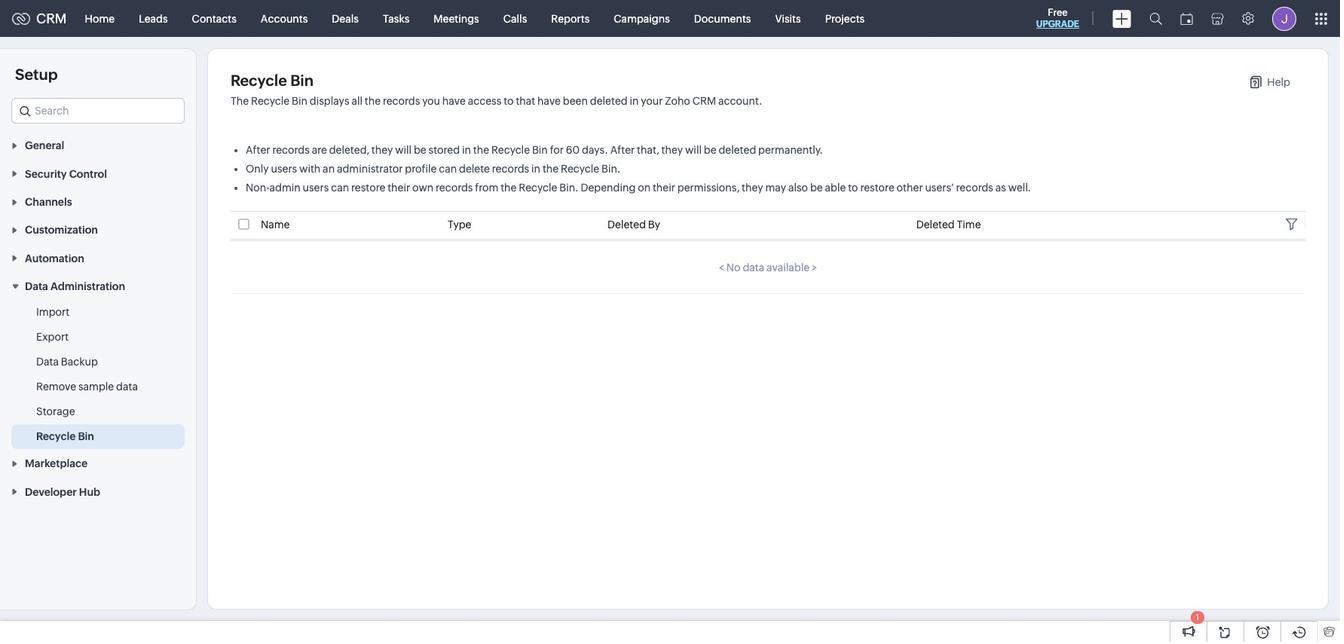 Task type: describe. For each thing, give the bounding box(es) containing it.
admin
[[269, 182, 301, 194]]

meetings
[[434, 12, 479, 24]]

60
[[566, 144, 580, 156]]

2 their from the left
[[653, 182, 675, 194]]

free
[[1048, 7, 1068, 18]]

deleted by
[[607, 219, 660, 231]]

Search text field
[[12, 99, 184, 123]]

visits link
[[763, 0, 813, 37]]

home
[[85, 12, 115, 24]]

to inside recycle bin the recycle bin displays all the records you have access to that have been deleted in your zoho crm account.
[[504, 95, 514, 107]]

recycle down 60
[[561, 163, 599, 175]]

in inside recycle bin the recycle bin displays all the records you have access to that have been deleted in your zoho crm account.
[[630, 95, 639, 107]]

0 horizontal spatial be
[[414, 144, 426, 156]]

documents link
[[682, 0, 763, 37]]

developer
[[25, 486, 77, 498]]

channels
[[25, 196, 72, 208]]

an
[[323, 163, 335, 175]]

export
[[36, 331, 69, 343]]

profile
[[405, 163, 437, 175]]

records up from
[[492, 163, 529, 175]]

0 horizontal spatial bin.
[[559, 182, 579, 194]]

the right from
[[501, 182, 517, 194]]

recycle right the
[[251, 95, 290, 107]]

you
[[422, 95, 440, 107]]

data administration region
[[0, 300, 196, 449]]

0 horizontal spatial can
[[331, 182, 349, 194]]

bin inside 'link'
[[78, 430, 94, 442]]

deleted for deleted time
[[916, 219, 955, 231]]

export link
[[36, 329, 69, 344]]

logo image
[[12, 12, 30, 24]]

2 horizontal spatial be
[[810, 182, 823, 194]]

deals
[[332, 12, 359, 24]]

documents
[[694, 12, 751, 24]]

leads link
[[127, 0, 180, 37]]

name
[[261, 219, 290, 231]]

marketplace button
[[0, 449, 196, 477]]

1 after from the left
[[246, 144, 270, 156]]

days.
[[582, 144, 608, 156]]

data administration button
[[0, 272, 196, 300]]

deleted inside recycle bin the recycle bin displays all the records you have access to that have been deleted in your zoho crm account.
[[590, 95, 628, 107]]

1 will from the left
[[395, 144, 412, 156]]

may
[[765, 182, 786, 194]]

tasks link
[[371, 0, 422, 37]]

records left as
[[956, 182, 993, 194]]

that
[[516, 95, 535, 107]]

1 horizontal spatial bin.
[[601, 163, 621, 175]]

access
[[468, 95, 501, 107]]

as
[[995, 182, 1006, 194]]

users'
[[925, 182, 954, 194]]

create menu element
[[1103, 0, 1140, 37]]

profile image
[[1272, 6, 1296, 31]]

your
[[641, 95, 663, 107]]

2 restore from the left
[[860, 182, 894, 194]]

import
[[36, 306, 70, 318]]

0 vertical spatial users
[[271, 163, 297, 175]]

developer hub
[[25, 486, 100, 498]]

recycle down for
[[519, 182, 557, 194]]

automation
[[25, 252, 84, 264]]

1 horizontal spatial in
[[531, 163, 540, 175]]

zoho
[[665, 95, 690, 107]]

contacts
[[192, 12, 237, 24]]

stored
[[429, 144, 460, 156]]

security control button
[[0, 159, 196, 187]]

1 restore from the left
[[351, 182, 385, 194]]

0 horizontal spatial they
[[371, 144, 393, 156]]

recycle up from
[[491, 144, 530, 156]]

remove sample data
[[36, 381, 138, 393]]

security control
[[25, 168, 107, 180]]

remove sample data link
[[36, 379, 138, 394]]

records down delete
[[436, 182, 473, 194]]

bin up displays
[[290, 72, 314, 89]]

administrator
[[337, 163, 403, 175]]

2 have from the left
[[537, 95, 561, 107]]

recycle inside recycle bin 'link'
[[36, 430, 76, 442]]

upgrade
[[1036, 19, 1079, 29]]

data for no
[[743, 262, 764, 274]]

the inside recycle bin the recycle bin displays all the records you have access to that have been deleted in your zoho crm account.
[[365, 95, 381, 107]]

able
[[825, 182, 846, 194]]

1 horizontal spatial users
[[303, 182, 329, 194]]

bin inside after records are deleted, they will be stored in the recycle bin for 60 days. after that, they will be deleted permanently. only users with an administrator profile can delete records in the recycle bin. non-admin users can restore their own records from the recycle bin. depending on their permissions, they may also be able to restore other users' records as well.
[[532, 144, 548, 156]]

records inside recycle bin the recycle bin displays all the records you have access to that have been deleted in your zoho crm account.
[[383, 95, 420, 107]]

customization
[[25, 224, 98, 236]]

security
[[25, 168, 67, 180]]

data backup
[[36, 356, 98, 368]]

been
[[563, 95, 588, 107]]

administration
[[50, 280, 125, 292]]

1 have from the left
[[442, 95, 466, 107]]

data administration
[[25, 280, 125, 292]]

that,
[[637, 144, 659, 156]]

permanently.
[[758, 144, 823, 156]]

the up delete
[[473, 144, 489, 156]]

from
[[475, 182, 498, 194]]

reports
[[551, 12, 590, 24]]

own
[[412, 182, 434, 194]]

marketplace
[[25, 458, 87, 470]]

by
[[648, 219, 660, 231]]

sample
[[78, 381, 114, 393]]

accounts
[[261, 12, 308, 24]]

deals link
[[320, 0, 371, 37]]

contacts link
[[180, 0, 249, 37]]

non-
[[246, 182, 269, 194]]



Task type: vqa. For each thing, say whether or not it's contained in the screenshot.
will
yes



Task type: locate. For each thing, give the bounding box(es) containing it.
0 vertical spatial data
[[25, 280, 48, 292]]

have right that
[[537, 95, 561, 107]]

their left own
[[388, 182, 410, 194]]

1 vertical spatial can
[[331, 182, 349, 194]]

data down "export"
[[36, 356, 59, 368]]

2 vertical spatial in
[[531, 163, 540, 175]]

depending
[[581, 182, 636, 194]]

after records are deleted, they will be stored in the recycle bin for 60 days. after that, they will be deleted permanently. only users with an administrator profile can delete records in the recycle bin. non-admin users can restore their own records from the recycle bin. depending on their permissions, they may also be able to restore other users' records as well.
[[246, 144, 1031, 194]]

calls link
[[491, 0, 539, 37]]

1 horizontal spatial deleted
[[916, 219, 955, 231]]

1 deleted from the left
[[607, 219, 646, 231]]

crm inside recycle bin the recycle bin displays all the records you have access to that have been deleted in your zoho crm account.
[[692, 95, 716, 107]]

in right delete
[[531, 163, 540, 175]]

their right on
[[653, 182, 675, 194]]

in left the your at left top
[[630, 95, 639, 107]]

1 horizontal spatial will
[[685, 144, 702, 156]]

1 vertical spatial deleted
[[719, 144, 756, 156]]

storage
[[36, 406, 75, 418]]

1 vertical spatial data
[[36, 356, 59, 368]]

bin. up depending
[[601, 163, 621, 175]]

data for data administration
[[25, 280, 48, 292]]

visits
[[775, 12, 801, 24]]

remove
[[36, 381, 76, 393]]

reports link
[[539, 0, 602, 37]]

free upgrade
[[1036, 7, 1079, 29]]

bin left displays
[[292, 95, 307, 107]]

be up permissions,
[[704, 144, 716, 156]]

permissions,
[[677, 182, 740, 194]]

the down for
[[543, 163, 559, 175]]

data
[[743, 262, 764, 274], [116, 381, 138, 393]]

1 horizontal spatial after
[[610, 144, 635, 156]]

automation button
[[0, 244, 196, 272]]

to right able
[[848, 182, 858, 194]]

the right all
[[365, 95, 381, 107]]

1
[[1196, 613, 1199, 622]]

users
[[271, 163, 297, 175], [303, 182, 329, 194]]

2 after from the left
[[610, 144, 635, 156]]

0 vertical spatial bin.
[[601, 163, 621, 175]]

displays
[[310, 95, 349, 107]]

0 horizontal spatial users
[[271, 163, 297, 175]]

import link
[[36, 305, 70, 320]]

data for sample
[[116, 381, 138, 393]]

1 horizontal spatial be
[[704, 144, 716, 156]]

2 horizontal spatial in
[[630, 95, 639, 107]]

only
[[246, 163, 269, 175]]

0 horizontal spatial in
[[462, 144, 471, 156]]

data inside region
[[116, 381, 138, 393]]

deleted,
[[329, 144, 369, 156]]

they up administrator
[[371, 144, 393, 156]]

no
[[726, 262, 741, 274]]

will up permissions,
[[685, 144, 702, 156]]

campaigns link
[[602, 0, 682, 37]]

recycle down storage "link"
[[36, 430, 76, 442]]

can down an
[[331, 182, 349, 194]]

1 horizontal spatial data
[[743, 262, 764, 274]]

0 vertical spatial can
[[439, 163, 457, 175]]

they
[[371, 144, 393, 156], [661, 144, 683, 156], [742, 182, 763, 194]]

control
[[69, 168, 107, 180]]

restore
[[351, 182, 385, 194], [860, 182, 894, 194]]

0 vertical spatial in
[[630, 95, 639, 107]]

deleted for deleted by
[[607, 219, 646, 231]]

calls
[[503, 12, 527, 24]]

customization button
[[0, 216, 196, 244]]

general button
[[0, 131, 196, 159]]

deleted right been
[[590, 95, 628, 107]]

<
[[719, 262, 724, 274]]

0 horizontal spatial deleted
[[607, 219, 646, 231]]

1 horizontal spatial have
[[537, 95, 561, 107]]

after left that,
[[610, 144, 635, 156]]

restore left other
[[860, 182, 894, 194]]

data up the import
[[25, 280, 48, 292]]

0 horizontal spatial their
[[388, 182, 410, 194]]

deleted time
[[916, 219, 981, 231]]

crm right zoho
[[692, 95, 716, 107]]

1 horizontal spatial they
[[661, 144, 683, 156]]

users up admin
[[271, 163, 297, 175]]

recycle
[[231, 72, 287, 89], [251, 95, 290, 107], [491, 144, 530, 156], [561, 163, 599, 175], [519, 182, 557, 194], [36, 430, 76, 442]]

crm
[[36, 11, 67, 26], [692, 95, 716, 107]]

data backup link
[[36, 354, 98, 369]]

in up delete
[[462, 144, 471, 156]]

on
[[638, 182, 651, 194]]

deleted up permissions,
[[719, 144, 756, 156]]

0 horizontal spatial data
[[116, 381, 138, 393]]

1 vertical spatial to
[[848, 182, 858, 194]]

data right no
[[743, 262, 764, 274]]

1 vertical spatial bin.
[[559, 182, 579, 194]]

recycle up the
[[231, 72, 287, 89]]

2 will from the left
[[685, 144, 702, 156]]

>
[[812, 262, 817, 274]]

search element
[[1140, 0, 1171, 37]]

to left that
[[504, 95, 514, 107]]

they left may on the right top
[[742, 182, 763, 194]]

2 deleted from the left
[[916, 219, 955, 231]]

< no data available >
[[719, 262, 817, 274]]

can down stored
[[439, 163, 457, 175]]

be
[[414, 144, 426, 156], [704, 144, 716, 156], [810, 182, 823, 194]]

data inside region
[[36, 356, 59, 368]]

their
[[388, 182, 410, 194], [653, 182, 675, 194]]

bin.
[[601, 163, 621, 175], [559, 182, 579, 194]]

1 horizontal spatial deleted
[[719, 144, 756, 156]]

calendar image
[[1180, 12, 1193, 24]]

delete
[[459, 163, 490, 175]]

the
[[231, 95, 249, 107]]

recycle bin the recycle bin displays all the records you have access to that have been deleted in your zoho crm account.
[[231, 72, 762, 107]]

1 their from the left
[[388, 182, 410, 194]]

users down "with" at the top left of page
[[303, 182, 329, 194]]

are
[[312, 144, 327, 156]]

time
[[957, 219, 981, 231]]

0 vertical spatial deleted
[[590, 95, 628, 107]]

0 horizontal spatial deleted
[[590, 95, 628, 107]]

hub
[[79, 486, 100, 498]]

1 horizontal spatial to
[[848, 182, 858, 194]]

data right sample
[[116, 381, 138, 393]]

0 horizontal spatial crm
[[36, 11, 67, 26]]

other
[[897, 182, 923, 194]]

they right that,
[[661, 144, 683, 156]]

deleted left by
[[607, 219, 646, 231]]

1 vertical spatial data
[[116, 381, 138, 393]]

1 vertical spatial in
[[462, 144, 471, 156]]

available
[[767, 262, 810, 274]]

campaigns
[[614, 12, 670, 24]]

the
[[365, 95, 381, 107], [473, 144, 489, 156], [543, 163, 559, 175], [501, 182, 517, 194]]

projects link
[[813, 0, 877, 37]]

0 horizontal spatial to
[[504, 95, 514, 107]]

bin left for
[[532, 144, 548, 156]]

accounts link
[[249, 0, 320, 37]]

be up profile
[[414, 144, 426, 156]]

1 vertical spatial crm
[[692, 95, 716, 107]]

to inside after records are deleted, they will be stored in the recycle bin for 60 days. after that, they will be deleted permanently. only users with an administrator profile can delete records in the recycle bin. non-admin users can restore their own records from the recycle bin. depending on their permissions, they may also be able to restore other users' records as well.
[[848, 182, 858, 194]]

bin
[[290, 72, 314, 89], [292, 95, 307, 107], [532, 144, 548, 156], [78, 430, 94, 442]]

data inside dropdown button
[[25, 280, 48, 292]]

1 horizontal spatial can
[[439, 163, 457, 175]]

1 horizontal spatial their
[[653, 182, 675, 194]]

1 horizontal spatial crm
[[692, 95, 716, 107]]

after up only
[[246, 144, 270, 156]]

after
[[246, 144, 270, 156], [610, 144, 635, 156]]

help
[[1267, 76, 1290, 88]]

backup
[[61, 356, 98, 368]]

leads
[[139, 12, 168, 24]]

deleted left time
[[916, 219, 955, 231]]

0 vertical spatial crm
[[36, 11, 67, 26]]

crm link
[[12, 11, 67, 26]]

have right the you
[[442, 95, 466, 107]]

bin up the marketplace dropdown button
[[78, 430, 94, 442]]

be right also
[[810, 182, 823, 194]]

also
[[788, 182, 808, 194]]

0 horizontal spatial have
[[442, 95, 466, 107]]

2 horizontal spatial they
[[742, 182, 763, 194]]

1 horizontal spatial restore
[[860, 182, 894, 194]]

in
[[630, 95, 639, 107], [462, 144, 471, 156], [531, 163, 540, 175]]

0 horizontal spatial restore
[[351, 182, 385, 194]]

bin. down 60
[[559, 182, 579, 194]]

restore down administrator
[[351, 182, 385, 194]]

data for data backup
[[36, 356, 59, 368]]

crm right logo
[[36, 11, 67, 26]]

will up profile
[[395, 144, 412, 156]]

0 vertical spatial data
[[743, 262, 764, 274]]

deleted
[[607, 219, 646, 231], [916, 219, 955, 231]]

0 horizontal spatial after
[[246, 144, 270, 156]]

0 horizontal spatial will
[[395, 144, 412, 156]]

tasks
[[383, 12, 409, 24]]

projects
[[825, 12, 865, 24]]

can
[[439, 163, 457, 175], [331, 182, 349, 194]]

1 vertical spatial users
[[303, 182, 329, 194]]

records left the you
[[383, 95, 420, 107]]

setup
[[15, 66, 58, 83]]

have
[[442, 95, 466, 107], [537, 95, 561, 107]]

0 vertical spatial to
[[504, 95, 514, 107]]

search image
[[1149, 12, 1162, 25]]

meetings link
[[422, 0, 491, 37]]

data
[[25, 280, 48, 292], [36, 356, 59, 368]]

general
[[25, 140, 64, 152]]

profile element
[[1263, 0, 1305, 37]]

records up "with" at the top left of page
[[272, 144, 310, 156]]

storage link
[[36, 404, 75, 419]]

None field
[[11, 98, 185, 124]]

well.
[[1008, 182, 1031, 194]]

create menu image
[[1112, 9, 1131, 28]]

to
[[504, 95, 514, 107], [848, 182, 858, 194]]

deleted inside after records are deleted, they will be stored in the recycle bin for 60 days. after that, they will be deleted permanently. only users with an administrator profile can delete records in the recycle bin. non-admin users can restore their own records from the recycle bin. depending on their permissions, they may also be able to restore other users' records as well.
[[719, 144, 756, 156]]



